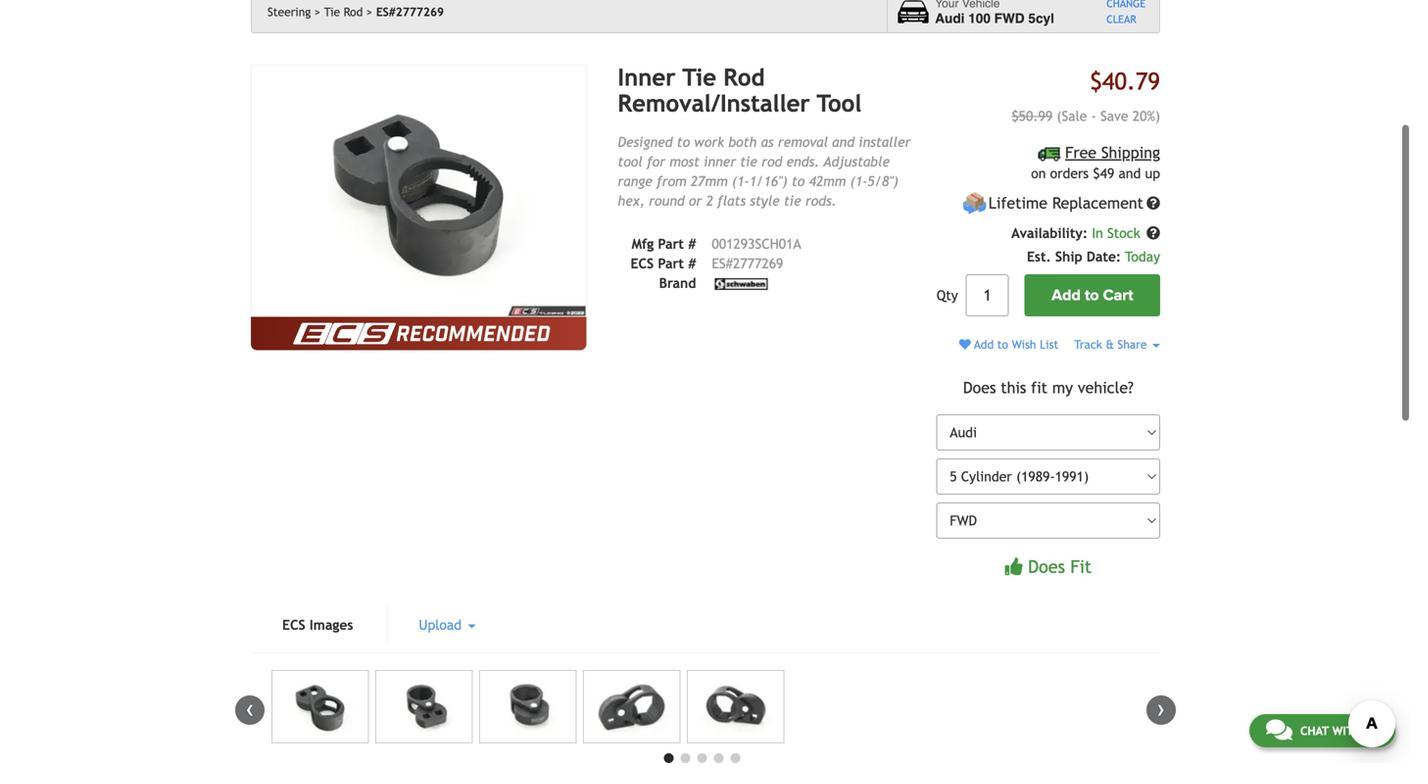 Task type: describe. For each thing, give the bounding box(es) containing it.
free shipping on orders $49 and up
[[1031, 143, 1160, 181]]

track
[[1074, 338, 1102, 351]]

does for does this fit my vehicle?
[[963, 379, 996, 397]]

steering link
[[268, 5, 321, 19]]

rods.
[[805, 193, 837, 209]]

lifetime
[[989, 194, 1048, 212]]

up
[[1145, 166, 1160, 181]]

rod
[[762, 154, 782, 169]]

save
[[1100, 108, 1128, 124]]

chat with us
[[1300, 724, 1379, 738]]

27mm
[[691, 173, 728, 189]]

ship
[[1055, 249, 1083, 265]]

stock
[[1107, 226, 1140, 241]]

clear
[[1107, 13, 1136, 25]]

orders
[[1050, 166, 1089, 181]]

-
[[1091, 108, 1096, 124]]

(sale
[[1057, 108, 1087, 124]]

tool
[[618, 154, 643, 169]]

rod inside inner tie rod removal/installer tool
[[723, 64, 765, 91]]

audi
[[935, 11, 965, 26]]

inner tie rod removal/installer tool
[[618, 64, 862, 117]]

us
[[1365, 724, 1379, 738]]

ecs tuning recommends this product. image
[[251, 317, 586, 350]]

mfg
[[632, 236, 654, 252]]

ecs images link
[[251, 606, 385, 645]]

$50.99 (sale - save 20%)
[[1012, 108, 1160, 124]]

1 (1- from the left
[[732, 173, 749, 189]]

upload
[[419, 617, 466, 633]]

today
[[1125, 249, 1160, 265]]

ends.
[[786, 154, 820, 169]]

shipping
[[1101, 143, 1160, 161]]

add to cart
[[1052, 286, 1133, 305]]

my
[[1052, 379, 1073, 397]]

from
[[657, 173, 687, 189]]

to down the ends.
[[792, 173, 805, 189]]

availability: in stock
[[1011, 226, 1145, 241]]

mfg part #
[[632, 236, 696, 252]]

5/8")
[[867, 173, 899, 189]]

es#
[[712, 256, 733, 271]]

date:
[[1087, 249, 1121, 265]]

and inside designed to work both as removal and installer tool for most inner tie rod ends. adjustable range from 27mm (1-1/16") to 42mm (1-5/8") hex, round or 2 flats style tie rods.
[[832, 134, 855, 150]]

inner
[[618, 64, 676, 91]]

and inside free shipping on orders $49 and up
[[1119, 166, 1141, 181]]

part inside 001293sch01a ecs part #
[[658, 256, 684, 271]]

images
[[310, 617, 353, 633]]

steering
[[268, 5, 311, 19]]

add to wish list link
[[959, 338, 1059, 351]]

designed to work both as removal and installer tool for most inner tie rod ends. adjustable range from 27mm (1-1/16") to 42mm (1-5/8") hex, round or 2 flats style tie rods.
[[618, 134, 911, 209]]

est.
[[1027, 249, 1051, 265]]

range
[[618, 173, 652, 189]]

qty
[[937, 288, 958, 303]]

0 vertical spatial tie
[[740, 154, 757, 169]]

2
[[706, 193, 713, 209]]

100
[[968, 11, 991, 26]]

to for add to cart
[[1085, 286, 1099, 305]]

audi 100 fwd 5cyl
[[935, 11, 1054, 26]]

does fit
[[1028, 557, 1092, 577]]

1 vertical spatial ecs
[[282, 617, 305, 633]]

brand
[[659, 275, 696, 291]]

hex,
[[618, 193, 645, 209]]

chat with us link
[[1249, 714, 1395, 748]]

$50.99
[[1012, 108, 1053, 124]]

$49
[[1093, 166, 1115, 181]]

free shipping image
[[1038, 148, 1061, 161]]

free
[[1065, 143, 1097, 161]]

does for does fit
[[1028, 557, 1065, 577]]

001293sch01a ecs part #
[[631, 236, 801, 271]]

style
[[750, 193, 780, 209]]

ecs inside 001293sch01a ecs part #
[[631, 256, 654, 271]]



Task type: locate. For each thing, give the bounding box(es) containing it.
0 horizontal spatial add
[[974, 338, 994, 351]]

1 vertical spatial #
[[688, 256, 696, 271]]

20%)
[[1133, 108, 1160, 124]]

42mm
[[809, 173, 846, 189]]

tie rod
[[324, 5, 363, 19]]

es#2777269
[[376, 5, 444, 19]]

adjustable
[[823, 154, 890, 169]]

tool
[[817, 90, 862, 117]]

add to cart button
[[1025, 275, 1160, 317]]

chat
[[1300, 724, 1329, 738]]

0 horizontal spatial does
[[963, 379, 996, 397]]

availability:
[[1011, 226, 1088, 241]]

add
[[1052, 286, 1081, 305], [974, 338, 994, 351]]

1 part from the top
[[658, 236, 684, 252]]

0 horizontal spatial (1-
[[732, 173, 749, 189]]

part right "mfg"
[[658, 236, 684, 252]]

1 horizontal spatial add
[[1052, 286, 1081, 305]]

tie
[[740, 154, 757, 169], [784, 193, 801, 209]]

and up adjustable
[[832, 134, 855, 150]]

designed
[[618, 134, 673, 150]]

001293sch01a
[[712, 236, 801, 252]]

0 vertical spatial tie
[[324, 5, 340, 19]]

5cyl
[[1028, 11, 1054, 26]]

track & share button
[[1074, 338, 1160, 351]]

1 # from the top
[[688, 236, 696, 252]]

does
[[963, 379, 996, 397], [1028, 557, 1065, 577]]

‹ link
[[235, 696, 265, 725]]

to left cart
[[1085, 286, 1099, 305]]

1 horizontal spatial ecs
[[631, 256, 654, 271]]

2 (1- from the left
[[850, 173, 867, 189]]

as
[[761, 134, 774, 150]]

rod up both
[[723, 64, 765, 91]]

to
[[677, 134, 690, 150], [792, 173, 805, 189], [1085, 286, 1099, 305], [997, 338, 1008, 351]]

add for add to cart
[[1052, 286, 1081, 305]]

2777269
[[733, 256, 783, 271]]

rod
[[344, 5, 363, 19], [723, 64, 765, 91]]

lifetime replacement
[[989, 194, 1144, 212]]

es#2777269 - 001293sch01a - inner tie rod removal/installer tool - designed to work both as removal and installer tool for most inner tie rod ends. adjustable range from 27mm (1-1/16") to 42mm (1-5/8") hex, round or 2 flats style tie rods. - schwaben - audi bmw volkswagen mercedes benz mini porsche image
[[251, 65, 586, 317], [271, 670, 369, 744], [375, 670, 473, 744], [479, 670, 577, 744], [583, 670, 680, 744], [687, 670, 784, 744]]

this product is lifetime replacement eligible image
[[962, 191, 987, 216]]

to inside button
[[1085, 286, 1099, 305]]

to left wish
[[997, 338, 1008, 351]]

schwaben image
[[712, 278, 771, 290]]

fit
[[1070, 557, 1092, 577]]

part
[[658, 236, 684, 252], [658, 256, 684, 271]]

0 vertical spatial part
[[658, 236, 684, 252]]

ecs down "mfg"
[[631, 256, 654, 271]]

tie right inner
[[683, 64, 716, 91]]

0 horizontal spatial and
[[832, 134, 855, 150]]

0 vertical spatial ecs
[[631, 256, 654, 271]]

2 # from the top
[[688, 256, 696, 271]]

1/16")
[[749, 173, 788, 189]]

round
[[649, 193, 685, 209]]

add down ship on the right top
[[1052, 286, 1081, 305]]

1 vertical spatial tie
[[683, 64, 716, 91]]

1 vertical spatial rod
[[723, 64, 765, 91]]

share
[[1118, 338, 1147, 351]]

1 vertical spatial does
[[1028, 557, 1065, 577]]

tie down both
[[740, 154, 757, 169]]

1 horizontal spatial does
[[1028, 557, 1065, 577]]

in
[[1092, 226, 1103, 241]]

does this fit my vehicle?
[[963, 379, 1134, 397]]

to for designed to work both as removal and installer tool for most inner tie rod ends. adjustable range from 27mm (1-1/16") to 42mm (1-5/8") hex, round or 2 flats style tie rods.
[[677, 134, 690, 150]]

tie inside inner tie rod removal/installer tool
[[683, 64, 716, 91]]

0 vertical spatial does
[[963, 379, 996, 397]]

does right thumbs up image
[[1028, 557, 1065, 577]]

ecs images
[[282, 617, 353, 633]]

or
[[689, 193, 702, 209]]

does left this
[[963, 379, 996, 397]]

&
[[1106, 338, 1114, 351]]

vehicle?
[[1078, 379, 1134, 397]]

0 horizontal spatial ecs
[[282, 617, 305, 633]]

heart image
[[959, 339, 971, 350]]

0 vertical spatial add
[[1052, 286, 1081, 305]]

(1- down adjustable
[[850, 173, 867, 189]]

‹
[[246, 696, 254, 722]]

(1- up flats on the right of page
[[732, 173, 749, 189]]

# inside 001293sch01a ecs part #
[[688, 256, 696, 271]]

# up brand
[[688, 256, 696, 271]]

thumbs up image
[[1005, 558, 1023, 576]]

tie right style
[[784, 193, 801, 209]]

clear link
[[1107, 12, 1146, 28]]

1 horizontal spatial rod
[[723, 64, 765, 91]]

fit
[[1031, 379, 1048, 397]]

and
[[832, 134, 855, 150], [1119, 166, 1141, 181]]

work
[[694, 134, 724, 150]]

inner
[[704, 154, 736, 169]]

add for add to wish list
[[974, 338, 994, 351]]

question circle image
[[1147, 197, 1160, 210]]

replacement
[[1052, 194, 1144, 212]]

ecs left images
[[282, 617, 305, 633]]

› link
[[1147, 696, 1176, 725]]

# up es# 2777269 brand in the top of the page
[[688, 236, 696, 252]]

installer
[[859, 134, 911, 150]]

0 vertical spatial and
[[832, 134, 855, 150]]

es# 2777269 brand
[[659, 256, 783, 291]]

and down shipping
[[1119, 166, 1141, 181]]

0 horizontal spatial rod
[[344, 5, 363, 19]]

1 vertical spatial and
[[1119, 166, 1141, 181]]

None text field
[[966, 275, 1009, 317]]

(1-
[[732, 173, 749, 189], [850, 173, 867, 189]]

0 vertical spatial rod
[[344, 5, 363, 19]]

est. ship date: today
[[1027, 249, 1160, 265]]

fwd
[[994, 11, 1025, 26]]

comments image
[[1266, 718, 1292, 742]]

1 vertical spatial add
[[974, 338, 994, 351]]

1 horizontal spatial and
[[1119, 166, 1141, 181]]

list
[[1040, 338, 1059, 351]]

0 vertical spatial #
[[688, 236, 696, 252]]

track & share
[[1074, 338, 1150, 351]]

ecs
[[631, 256, 654, 271], [282, 617, 305, 633]]

›
[[1157, 696, 1165, 722]]

40.79
[[1102, 68, 1160, 95]]

add right the heart icon in the right of the page
[[974, 338, 994, 351]]

upload button
[[387, 606, 507, 645]]

1 horizontal spatial (1-
[[850, 173, 867, 189]]

removal
[[778, 134, 828, 150]]

0 horizontal spatial tie
[[324, 5, 340, 19]]

with
[[1332, 724, 1361, 738]]

question circle image
[[1147, 227, 1160, 240]]

most
[[669, 154, 700, 169]]

rod left es#2777269
[[344, 5, 363, 19]]

1 vertical spatial tie
[[784, 193, 801, 209]]

1 vertical spatial part
[[658, 256, 684, 271]]

2 part from the top
[[658, 256, 684, 271]]

both
[[728, 134, 757, 150]]

add inside button
[[1052, 286, 1081, 305]]

to up most
[[677, 134, 690, 150]]

for
[[647, 154, 665, 169]]

to for add to wish list
[[997, 338, 1008, 351]]

flats
[[717, 193, 746, 209]]

add to wish list
[[971, 338, 1059, 351]]

0 horizontal spatial tie
[[740, 154, 757, 169]]

removal/installer
[[618, 90, 810, 117]]

this
[[1001, 379, 1026, 397]]

part up brand
[[658, 256, 684, 271]]

tie right steering link
[[324, 5, 340, 19]]

1 horizontal spatial tie
[[683, 64, 716, 91]]

1 horizontal spatial tie
[[784, 193, 801, 209]]



Task type: vqa. For each thing, say whether or not it's contained in the screenshot.
everything in the ECS LOVES HELPING YOU MAKE YOUR CAR ALL IT CAN BE; THAT'S WHY WE'VE PUT ALL THE TOP OF THE LINE PERFORMANCE PARTS FOR YOUR F80 M3 TOGETHER IN ONE PLACE. THIS LIST, COMPILED BY OUR OWN BMW GURUS, IS EVERYTHING YOU NEED TO OUTFIT YOUR CAR WITH ALL THOSE GOODIES YOU'VE WANTED FOR YOUR BUILD. LET'S MAKE RACE SEASON EVEN MORE FUN WITH ALL THE BEST PERFORMANCE PARTS FOR YOUR F80 M3!
no



